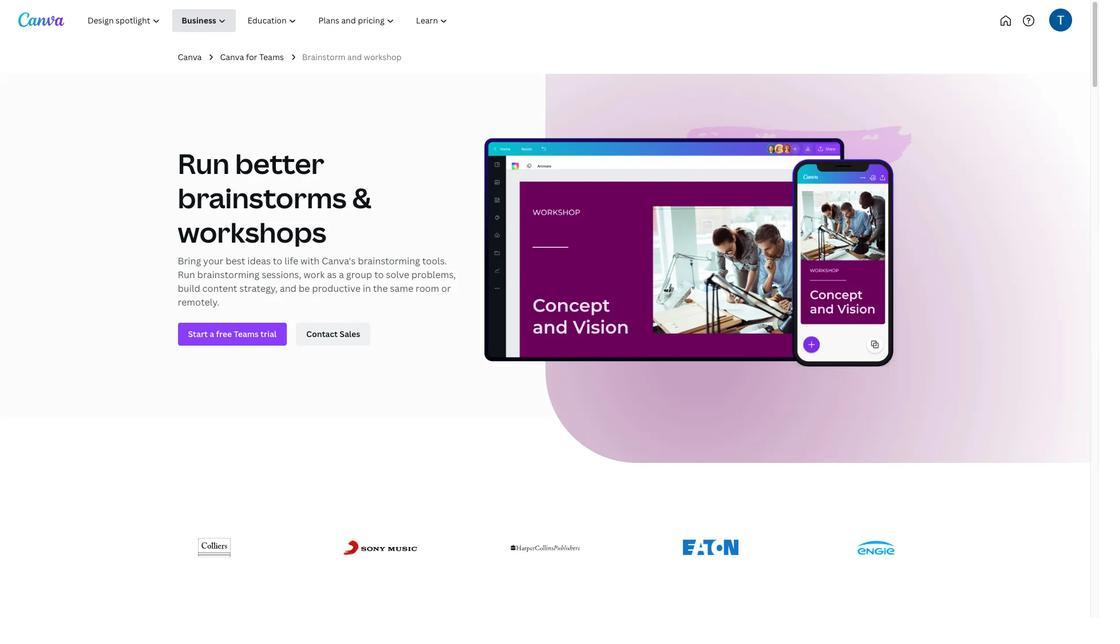 Task type: vqa. For each thing, say whether or not it's contained in the screenshot.
"remotely."
yes



Task type: describe. For each thing, give the bounding box(es) containing it.
sony music image
[[343, 541, 417, 556]]

and inside 'run better brainstorms & workshops bring your best ideas to life with canva's brainstorming tools. run brainstorming sessions, work as a group to solve problems, build content strategy, and be productive in the same room or remotely.'
[[280, 283, 297, 295]]

1 run from the top
[[178, 145, 230, 182]]

remotely.
[[178, 296, 220, 309]]

sessions,
[[262, 269, 301, 281]]

room
[[416, 283, 439, 295]]

life
[[285, 255, 299, 268]]

problems,
[[412, 269, 456, 281]]

the
[[373, 283, 388, 295]]

brainstorm
[[302, 52, 346, 62]]

bring
[[178, 255, 201, 268]]

productive
[[312, 283, 361, 295]]

tools.
[[423, 255, 447, 268]]

strategy,
[[240, 283, 278, 295]]

group
[[346, 269, 372, 281]]

for
[[246, 52, 258, 62]]

0 horizontal spatial to
[[273, 255, 283, 268]]

in
[[363, 283, 371, 295]]

content
[[203, 283, 237, 295]]

run better brainstorms & workshops bring your best ideas to life with canva's brainstorming tools. run brainstorming sessions, work as a group to solve problems, build content strategy, and be productive in the same room or remotely.
[[178, 145, 456, 309]]

a
[[339, 269, 344, 281]]

canva for teams
[[220, 52, 284, 62]]

foreground image - brainstorm and workshop image
[[484, 126, 913, 367]]

harper collins publishers image
[[511, 540, 580, 557]]

your
[[203, 255, 224, 268]]

1 vertical spatial brainstorming
[[197, 269, 260, 281]]

build
[[178, 283, 200, 295]]

2 run from the top
[[178, 269, 195, 281]]

colliers international image
[[198, 532, 231, 565]]

be
[[299, 283, 310, 295]]

brainstorm and workshop
[[302, 52, 402, 62]]

canva link
[[178, 51, 202, 64]]



Task type: locate. For each thing, give the bounding box(es) containing it.
solve
[[386, 269, 410, 281]]

1 horizontal spatial brainstorming
[[358, 255, 420, 268]]

canva for canva
[[178, 52, 202, 62]]

with
[[301, 255, 320, 268]]

1 vertical spatial and
[[280, 283, 297, 295]]

0 vertical spatial to
[[273, 255, 283, 268]]

0 vertical spatial run
[[178, 145, 230, 182]]

2 canva from the left
[[220, 52, 244, 62]]

canva's
[[322, 255, 356, 268]]

&
[[352, 180, 372, 217]]

1 horizontal spatial canva
[[220, 52, 244, 62]]

to left life
[[273, 255, 283, 268]]

1 vertical spatial run
[[178, 269, 195, 281]]

to
[[273, 255, 283, 268], [375, 269, 384, 281]]

and left workshop
[[348, 52, 362, 62]]

top level navigation element
[[78, 9, 497, 32]]

0 horizontal spatial canva
[[178, 52, 202, 62]]

ideas
[[248, 255, 271, 268]]

1 horizontal spatial and
[[348, 52, 362, 62]]

workshop
[[364, 52, 402, 62]]

engie image
[[858, 542, 896, 555]]

1 vertical spatial to
[[375, 269, 384, 281]]

1 horizontal spatial to
[[375, 269, 384, 281]]

brainstorming up solve
[[358, 255, 420, 268]]

eaton image
[[683, 540, 739, 556]]

canva for teams link
[[220, 51, 284, 64]]

brainstorming
[[358, 255, 420, 268], [197, 269, 260, 281]]

canva
[[178, 52, 202, 62], [220, 52, 244, 62]]

better
[[235, 145, 325, 182]]

0 vertical spatial and
[[348, 52, 362, 62]]

workshops
[[178, 214, 327, 251]]

best
[[226, 255, 245, 268]]

or
[[442, 283, 451, 295]]

0 horizontal spatial brainstorming
[[197, 269, 260, 281]]

and down sessions,
[[280, 283, 297, 295]]

0 vertical spatial brainstorming
[[358, 255, 420, 268]]

canva for canva for teams
[[220, 52, 244, 62]]

work
[[304, 269, 325, 281]]

run
[[178, 145, 230, 182], [178, 269, 195, 281]]

as
[[327, 269, 337, 281]]

0 horizontal spatial and
[[280, 283, 297, 295]]

frame 10288828 (1) image
[[546, 74, 1091, 464]]

1 canva from the left
[[178, 52, 202, 62]]

to up the
[[375, 269, 384, 281]]

same
[[390, 283, 414, 295]]

brainstorming down the "best"
[[197, 269, 260, 281]]

teams
[[259, 52, 284, 62]]

and
[[348, 52, 362, 62], [280, 283, 297, 295]]

brainstorms
[[178, 180, 347, 217]]



